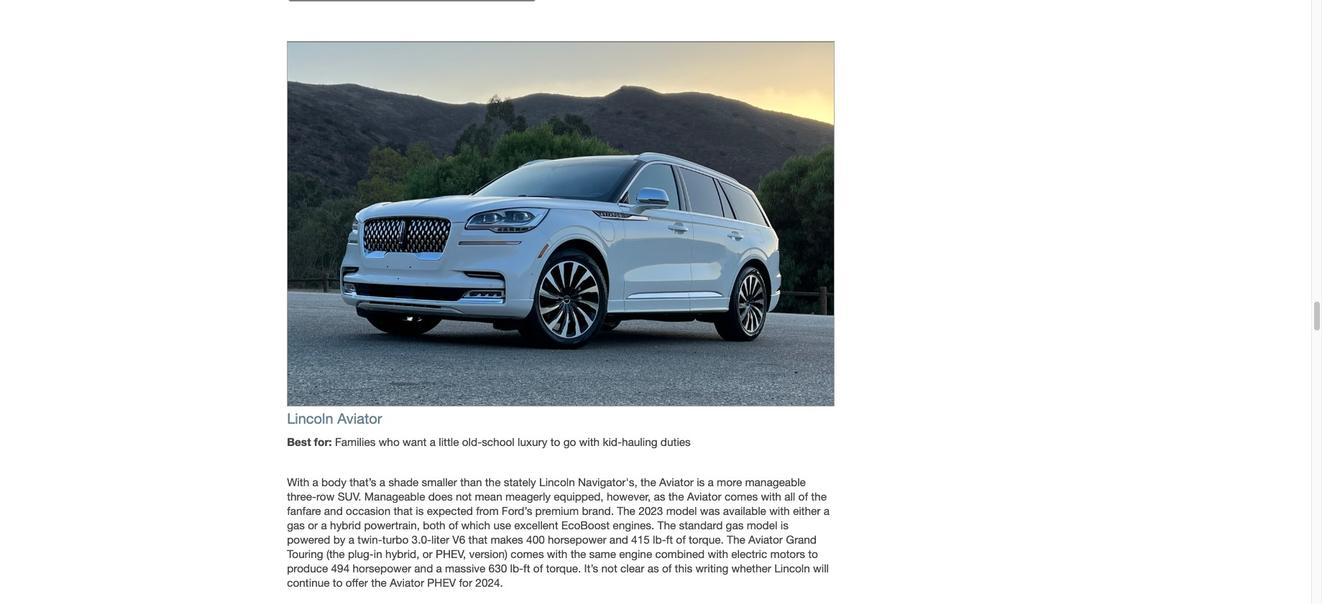 Task type: describe. For each thing, give the bounding box(es) containing it.
with right go on the left of page
[[579, 436, 600, 449]]

415
[[631, 534, 650, 546]]

1 vertical spatial horsepower
[[353, 562, 411, 575]]

go
[[563, 436, 576, 449]]

2 horizontal spatial to
[[808, 548, 818, 561]]

either
[[793, 505, 821, 518]]

2 horizontal spatial lincoln
[[774, 562, 810, 575]]

aviator up 2023
[[659, 476, 694, 489]]

it's
[[584, 562, 598, 575]]

v6
[[452, 534, 465, 546]]

1 vertical spatial model
[[747, 519, 778, 532]]

a left more
[[708, 476, 714, 489]]

however,
[[607, 490, 651, 503]]

available
[[723, 505, 766, 518]]

aviator down 'hybrid,'
[[390, 577, 424, 590]]

does
[[428, 490, 453, 503]]

2 horizontal spatial is
[[781, 519, 789, 532]]

than
[[460, 476, 482, 489]]

lincoln aviator
[[287, 410, 382, 427]]

0 horizontal spatial that
[[394, 505, 413, 518]]

1 vertical spatial as
[[648, 562, 659, 575]]

engine
[[619, 548, 652, 561]]

aviator up electric on the bottom of the page
[[748, 534, 783, 546]]

mean
[[475, 490, 502, 503]]

suv.
[[338, 490, 361, 503]]

which
[[461, 519, 490, 532]]

a right either
[[824, 505, 830, 518]]

both
[[423, 519, 446, 532]]

a left little
[[430, 436, 436, 449]]

kid-
[[603, 436, 622, 449]]

clear
[[620, 562, 644, 575]]

with up writing at the right bottom of page
[[708, 548, 728, 561]]

little
[[439, 436, 459, 449]]

same
[[589, 548, 616, 561]]

liter
[[431, 534, 449, 546]]

the up mean on the bottom of the page
[[485, 476, 501, 489]]

0 vertical spatial and
[[324, 505, 343, 518]]

in
[[374, 548, 382, 561]]

1 horizontal spatial comes
[[725, 490, 758, 503]]

engines.
[[613, 519, 654, 532]]

0 horizontal spatial to
[[333, 577, 343, 590]]

3.0-
[[412, 534, 431, 546]]

phev,
[[436, 548, 466, 561]]

combined
[[655, 548, 705, 561]]

0 horizontal spatial comes
[[511, 548, 544, 561]]

ecoboost
[[561, 519, 610, 532]]

three-
[[287, 490, 316, 503]]

version)
[[469, 548, 508, 561]]

electric
[[731, 548, 767, 561]]

of down expected
[[449, 519, 458, 532]]

1 vertical spatial lincoln
[[539, 476, 575, 489]]

with down excellent
[[547, 548, 568, 561]]

phev
[[427, 577, 456, 590]]

touring
[[287, 548, 323, 561]]

continue
[[287, 577, 330, 590]]

manageable
[[745, 476, 806, 489]]

1 horizontal spatial horsepower
[[548, 534, 607, 546]]

will
[[813, 562, 829, 575]]

excellent
[[514, 519, 558, 532]]

with down all
[[769, 505, 790, 518]]

motors
[[770, 548, 805, 561]]

ford's
[[502, 505, 532, 518]]

1 vertical spatial torque.
[[546, 562, 581, 575]]

for
[[459, 577, 472, 590]]

0 horizontal spatial lincoln
[[287, 410, 333, 427]]

luxury
[[518, 436, 547, 449]]

a right 'by' at bottom
[[349, 534, 354, 546]]

of left 'this'
[[662, 562, 672, 575]]

a up powered
[[321, 519, 327, 532]]

stately
[[504, 476, 536, 489]]

occasion
[[346, 505, 391, 518]]

aviator up families at the bottom left of page
[[337, 410, 382, 427]]

writing
[[696, 562, 729, 575]]

smaller
[[422, 476, 457, 489]]

0 horizontal spatial lb-
[[510, 562, 523, 575]]

who
[[379, 436, 400, 449]]

of up combined
[[676, 534, 686, 546]]

2023 lincoln aviator review lead in image
[[287, 41, 835, 407]]

grand
[[786, 534, 817, 546]]

of right all
[[798, 490, 808, 503]]

0 vertical spatial or
[[308, 519, 318, 532]]

this
[[675, 562, 692, 575]]

0 vertical spatial as
[[654, 490, 665, 503]]

powertrain,
[[364, 519, 420, 532]]

families
[[335, 436, 376, 449]]

by
[[333, 534, 345, 546]]

row
[[316, 490, 335, 503]]

1 horizontal spatial torque.
[[689, 534, 724, 546]]

1 vertical spatial that
[[468, 534, 488, 546]]

powered
[[287, 534, 330, 546]]



Task type: vqa. For each thing, say whether or not it's contained in the screenshot.
the middle leather
no



Task type: locate. For each thing, give the bounding box(es) containing it.
the up either
[[811, 490, 827, 503]]

not
[[456, 490, 472, 503], [601, 562, 617, 575]]

comes
[[725, 490, 758, 503], [511, 548, 544, 561]]

model up standard
[[666, 505, 697, 518]]

2024.
[[475, 577, 503, 590]]

a right with
[[312, 476, 318, 489]]

gas down available
[[726, 519, 744, 532]]

horsepower
[[548, 534, 607, 546], [353, 562, 411, 575]]

body
[[321, 476, 346, 489]]

torque. down standard
[[689, 534, 724, 546]]

or up powered
[[308, 519, 318, 532]]

gas
[[287, 519, 305, 532], [726, 519, 744, 532]]

model
[[666, 505, 697, 518], [747, 519, 778, 532]]

was
[[700, 505, 720, 518]]

lincoln down motors
[[774, 562, 810, 575]]

0 vertical spatial torque.
[[689, 534, 724, 546]]

comes up available
[[725, 490, 758, 503]]

use
[[493, 519, 511, 532]]

the right offer
[[371, 577, 387, 590]]

from
[[476, 505, 499, 518]]

1 vertical spatial to
[[808, 548, 818, 561]]

model down available
[[747, 519, 778, 532]]

to down the '494' at the left
[[333, 577, 343, 590]]

lincoln up best
[[287, 410, 333, 427]]

meagerly
[[505, 490, 551, 503]]

1 vertical spatial the
[[658, 519, 676, 532]]

more
[[717, 476, 742, 489]]

best
[[287, 436, 311, 449]]

lb- right 630
[[510, 562, 523, 575]]

hybrid
[[330, 519, 361, 532]]

0 horizontal spatial gas
[[287, 519, 305, 532]]

produce
[[287, 562, 328, 575]]

1 horizontal spatial ft
[[666, 534, 673, 546]]

as right clear
[[648, 562, 659, 575]]

lb- right 415
[[653, 534, 666, 546]]

1 horizontal spatial and
[[414, 562, 433, 575]]

0 vertical spatial ft
[[666, 534, 673, 546]]

with a body that's a shade smaller than the stately lincoln navigator's, the aviator is a more manageable three-row suv. manageable does not mean meagerly equipped, however, as the aviator comes with all of the fanfare and occasion that is expected from ford's premium brand. the 2023 model was available with either a gas or a hybrid powertrain, both of which use excellent ecoboost engines. the standard gas model is powered by a twin-turbo 3.0-liter v6 that makes 400 horsepower and 415 lb-ft of torque. the aviator grand touring (the plug-in hybrid, or phev, version) comes with the same engine combined with electric motors to produce 494 horsepower and a massive 630 lb-ft of torque. it's not clear as of this writing whether lincoln will continue to offer the aviator phev for 2024.
[[287, 476, 830, 590]]

1 vertical spatial and
[[610, 534, 628, 546]]

1 horizontal spatial lb-
[[653, 534, 666, 546]]

0 horizontal spatial is
[[416, 505, 424, 518]]

0 vertical spatial lincoln
[[287, 410, 333, 427]]

0 vertical spatial not
[[456, 490, 472, 503]]

is up both
[[416, 505, 424, 518]]

the up electric on the bottom of the page
[[727, 534, 745, 546]]

hauling
[[622, 436, 658, 449]]

massive
[[445, 562, 486, 575]]

lb-
[[653, 534, 666, 546], [510, 562, 523, 575]]

as up 2023
[[654, 490, 665, 503]]

2 gas from the left
[[726, 519, 744, 532]]

0 vertical spatial horsepower
[[548, 534, 607, 546]]

with
[[287, 476, 309, 489]]

2 vertical spatial the
[[727, 534, 745, 546]]

0 vertical spatial to
[[550, 436, 560, 449]]

equipped,
[[554, 490, 604, 503]]

1 gas from the left
[[287, 519, 305, 532]]

whether
[[732, 562, 771, 575]]

old-
[[462, 436, 482, 449]]

1 vertical spatial not
[[601, 562, 617, 575]]

to up will
[[808, 548, 818, 561]]

and
[[324, 505, 343, 518], [610, 534, 628, 546], [414, 562, 433, 575]]

or down 3.0-
[[423, 548, 433, 561]]

is
[[697, 476, 705, 489], [416, 505, 424, 518], [781, 519, 789, 532]]

the
[[617, 505, 635, 518], [658, 519, 676, 532], [727, 534, 745, 546]]

standard
[[679, 519, 723, 532]]

1 horizontal spatial the
[[658, 519, 676, 532]]

not down than
[[456, 490, 472, 503]]

that
[[394, 505, 413, 518], [468, 534, 488, 546]]

1 horizontal spatial gas
[[726, 519, 744, 532]]

a up 'manageable' in the bottom of the page
[[380, 476, 385, 489]]

ft right 630
[[523, 562, 530, 575]]

twin-
[[358, 534, 382, 546]]

0 vertical spatial the
[[617, 505, 635, 518]]

expected
[[427, 505, 473, 518]]

lincoln
[[287, 410, 333, 427], [539, 476, 575, 489], [774, 562, 810, 575]]

a
[[430, 436, 436, 449], [312, 476, 318, 489], [380, 476, 385, 489], [708, 476, 714, 489], [824, 505, 830, 518], [321, 519, 327, 532], [349, 534, 354, 546], [436, 562, 442, 575]]

horsepower down ecoboost
[[548, 534, 607, 546]]

0 horizontal spatial ft
[[523, 562, 530, 575]]

is up "grand"
[[781, 519, 789, 532]]

1 vertical spatial is
[[416, 505, 424, 518]]

torque.
[[689, 534, 724, 546], [546, 562, 581, 575]]

turbo
[[382, 534, 409, 546]]

offer
[[346, 577, 368, 590]]

0 horizontal spatial the
[[617, 505, 635, 518]]

1 horizontal spatial to
[[550, 436, 560, 449]]

0 horizontal spatial and
[[324, 505, 343, 518]]

brand.
[[582, 505, 614, 518]]

1 vertical spatial ft
[[523, 562, 530, 575]]

2 horizontal spatial and
[[610, 534, 628, 546]]

horsepower down in
[[353, 562, 411, 575]]

2 vertical spatial and
[[414, 562, 433, 575]]

shade
[[389, 476, 419, 489]]

1 horizontal spatial lincoln
[[539, 476, 575, 489]]

comes down 400
[[511, 548, 544, 561]]

or
[[308, 519, 318, 532], [423, 548, 433, 561]]

of down 400
[[533, 562, 543, 575]]

1 horizontal spatial not
[[601, 562, 617, 575]]

duties
[[661, 436, 691, 449]]

630
[[489, 562, 507, 575]]

1 vertical spatial or
[[423, 548, 433, 561]]

with
[[579, 436, 600, 449], [761, 490, 781, 503], [769, 505, 790, 518], [547, 548, 568, 561], [708, 548, 728, 561]]

best for: families who want a little old-school luxury to go with kid-hauling duties
[[287, 436, 691, 449]]

494
[[331, 562, 350, 575]]

fanfare
[[287, 505, 321, 518]]

0 vertical spatial lb-
[[653, 534, 666, 546]]

aviator
[[337, 410, 382, 427], [659, 476, 694, 489], [687, 490, 722, 503], [748, 534, 783, 546], [390, 577, 424, 590]]

to
[[550, 436, 560, 449], [808, 548, 818, 561], [333, 577, 343, 590]]

and down the row
[[324, 505, 343, 518]]

want
[[403, 436, 427, 449]]

400
[[526, 534, 545, 546]]

lincoln up the equipped,
[[539, 476, 575, 489]]

1 horizontal spatial or
[[423, 548, 433, 561]]

0 horizontal spatial or
[[308, 519, 318, 532]]

torque. left it's
[[546, 562, 581, 575]]

2 horizontal spatial the
[[727, 534, 745, 546]]

1 horizontal spatial is
[[697, 476, 705, 489]]

the up however,
[[641, 476, 656, 489]]

navigator's,
[[578, 476, 638, 489]]

0 horizontal spatial torque.
[[546, 562, 581, 575]]

(the
[[326, 548, 345, 561]]

all
[[785, 490, 795, 503]]

1 horizontal spatial model
[[747, 519, 778, 532]]

the up standard
[[668, 490, 684, 503]]

hybrid,
[[385, 548, 419, 561]]

makes
[[491, 534, 523, 546]]

1 vertical spatial comes
[[511, 548, 544, 561]]

0 vertical spatial comes
[[725, 490, 758, 503]]

0 vertical spatial model
[[666, 505, 697, 518]]

that down which
[[468, 534, 488, 546]]

the
[[485, 476, 501, 489], [641, 476, 656, 489], [668, 490, 684, 503], [811, 490, 827, 503], [571, 548, 586, 561], [371, 577, 387, 590]]

of
[[798, 490, 808, 503], [449, 519, 458, 532], [676, 534, 686, 546], [533, 562, 543, 575], [662, 562, 672, 575]]

the down 2023
[[658, 519, 676, 532]]

with down manageable at the bottom
[[761, 490, 781, 503]]

the down however,
[[617, 505, 635, 518]]

that down 'manageable' in the bottom of the page
[[394, 505, 413, 518]]

2 vertical spatial is
[[781, 519, 789, 532]]

0 horizontal spatial model
[[666, 505, 697, 518]]

aviator up was on the bottom right of page
[[687, 490, 722, 503]]

premium
[[535, 505, 579, 518]]

school
[[482, 436, 515, 449]]

2023
[[639, 505, 663, 518]]

plug-
[[348, 548, 374, 561]]

and up phev
[[414, 562, 433, 575]]

gas down fanfare
[[287, 519, 305, 532]]

0 horizontal spatial not
[[456, 490, 472, 503]]

1 horizontal spatial that
[[468, 534, 488, 546]]

0 horizontal spatial horsepower
[[353, 562, 411, 575]]

is left more
[[697, 476, 705, 489]]

2 vertical spatial lincoln
[[774, 562, 810, 575]]

not down same
[[601, 562, 617, 575]]

ft up combined
[[666, 534, 673, 546]]

for:
[[314, 436, 332, 449]]

to left go on the left of page
[[550, 436, 560, 449]]

manageable
[[364, 490, 425, 503]]

0 vertical spatial that
[[394, 505, 413, 518]]

the up it's
[[571, 548, 586, 561]]

2 vertical spatial to
[[333, 577, 343, 590]]

0 vertical spatial is
[[697, 476, 705, 489]]

as
[[654, 490, 665, 503], [648, 562, 659, 575]]

a up phev
[[436, 562, 442, 575]]

that's
[[350, 476, 376, 489]]

and down engines. on the bottom left
[[610, 534, 628, 546]]

1 vertical spatial lb-
[[510, 562, 523, 575]]



